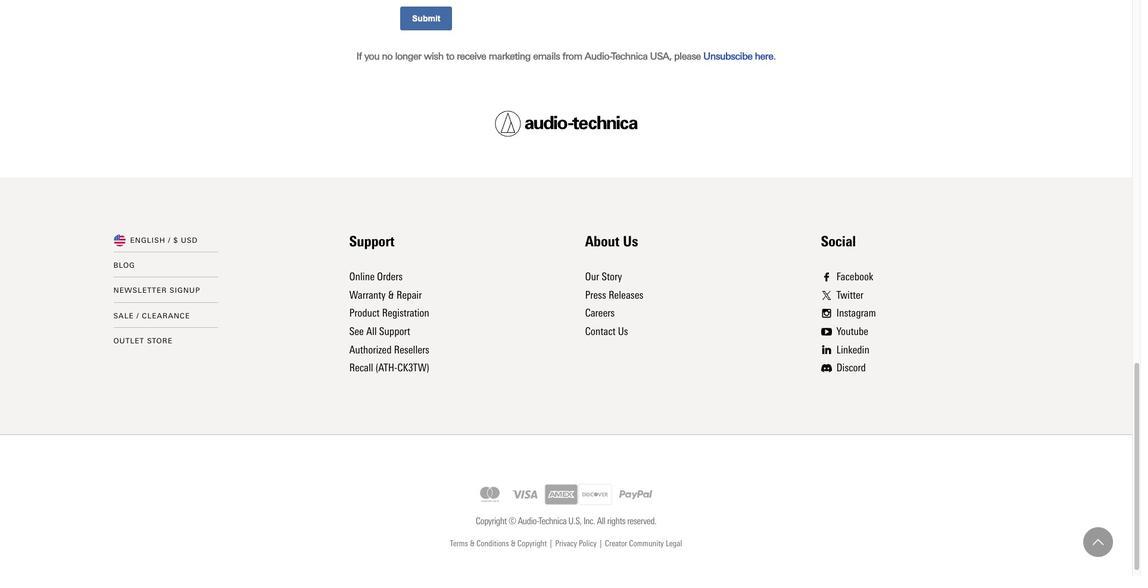 Task type: describe. For each thing, give the bounding box(es) containing it.
youtube link
[[821, 323, 876, 341]]

youtube image
[[821, 328, 832, 337]]

product
[[349, 307, 380, 320]]

outlet
[[114, 338, 144, 346]]

resellers
[[394, 344, 430, 357]]

facebook link
[[821, 268, 876, 287]]

conditions
[[477, 539, 509, 549]]

online orders warranty & repair product registration see all support authorized resellers recall (ath-ck3tw)
[[349, 271, 430, 375]]

discord link
[[821, 359, 876, 378]]

to
[[446, 51, 455, 62]]

creator community legal
[[605, 539, 682, 549]]

creator
[[605, 539, 628, 549]]

linkedin icon image
[[821, 346, 832, 355]]

warranty
[[349, 289, 386, 302]]

youtube
[[837, 325, 869, 338]]

& for warranty
[[388, 289, 394, 302]]

wish
[[424, 51, 444, 62]]

contact
[[585, 325, 616, 338]]

mastercard image
[[473, 484, 507, 506]]

product registration link
[[349, 307, 430, 320]]

english  / $ usd
[[130, 237, 198, 245]]

our story link
[[585, 271, 622, 284]]

contact us link
[[585, 325, 628, 338]]

creator community legal link
[[605, 538, 682, 552]]

english
[[130, 237, 166, 245]]

0 horizontal spatial technica
[[539, 516, 567, 527]]

emails
[[533, 51, 560, 62]]

0 vertical spatial technica
[[612, 51, 648, 62]]

paypal image
[[613, 480, 660, 510]]

about us heading
[[585, 233, 639, 250]]

all inside "online orders warranty & repair product registration see all support authorized resellers recall (ath-ck3tw)"
[[366, 325, 377, 338]]

0 vertical spatial copyright
[[476, 516, 507, 527]]

1 horizontal spatial all
[[597, 516, 606, 527]]

terms & conditions & copyright
[[450, 539, 547, 549]]

1 vertical spatial audio-
[[518, 516, 539, 527]]

about us
[[585, 233, 639, 250]]

repair
[[397, 289, 422, 302]]

.
[[774, 51, 776, 62]]

english  / $ usd link
[[130, 235, 198, 247]]

twitter link
[[821, 287, 876, 305]]

careers link
[[585, 307, 615, 320]]

online
[[349, 271, 375, 284]]

usa,
[[650, 51, 672, 62]]

releases
[[609, 289, 644, 302]]

sale / clearance link
[[114, 312, 190, 320]]

authorized
[[349, 344, 392, 357]]

unsubscibe here link
[[704, 51, 774, 62]]

store logo image
[[495, 111, 638, 137]]

recall (ath-ck3tw) link
[[349, 362, 429, 375]]

here
[[755, 51, 774, 62]]

facebook icon image
[[821, 273, 832, 282]]

privacy policy link
[[555, 538, 597, 552]]

story
[[602, 271, 622, 284]]

sale / clearance
[[114, 312, 190, 320]]

arrow up image
[[1093, 537, 1104, 548]]

instagram
[[837, 307, 876, 320]]

linkedin link
[[821, 341, 876, 359]]

our story press releases careers contact us
[[585, 271, 644, 338]]

support heading
[[349, 233, 395, 250]]

newsletter signup link
[[114, 287, 200, 295]]

facebook
[[837, 271, 874, 284]]

american express image
[[545, 484, 579, 506]]

$
[[174, 237, 178, 245]]

visa image
[[507, 483, 545, 507]]

our
[[585, 271, 600, 284]]

newsletter
[[114, 287, 167, 295]]

discover image
[[579, 484, 613, 506]]

newsletter signup
[[114, 287, 200, 295]]



Task type: vqa. For each thing, say whether or not it's contained in the screenshot.
free 2 -day shipping! get it by wednesday, jan 31 when you order within 15 mins related to AT-OC9XML
no



Task type: locate. For each thing, give the bounding box(es) containing it.
audio-
[[585, 51, 612, 62], [518, 516, 539, 527]]

u.s,
[[569, 516, 582, 527]]

marketing
[[489, 51, 531, 62]]

us right about
[[623, 233, 639, 250]]

orders
[[377, 271, 403, 284]]

all right see in the bottom of the page
[[366, 325, 377, 338]]

inc.
[[584, 516, 595, 527]]

instagram link
[[821, 305, 876, 323]]

0 vertical spatial all
[[366, 325, 377, 338]]

1 horizontal spatial audio-
[[585, 51, 612, 62]]

/ right sale
[[137, 312, 139, 320]]

blog link
[[114, 261, 135, 270]]

0 horizontal spatial &
[[388, 289, 394, 302]]

us
[[623, 233, 639, 250], [618, 325, 628, 338]]

support up online orders link
[[349, 233, 395, 250]]

audio- right from
[[585, 51, 612, 62]]

please
[[675, 51, 701, 62]]

instagram image
[[821, 309, 832, 318]]

©
[[509, 516, 516, 527]]

discord
[[837, 362, 866, 375]]

longer
[[395, 51, 422, 62]]

press
[[585, 289, 606, 302]]

clearance
[[142, 312, 190, 320]]

unsubscibe
[[704, 51, 753, 62]]

reserved.
[[628, 516, 657, 527]]

policy
[[579, 539, 597, 549]]

technica
[[612, 51, 648, 62], [539, 516, 567, 527]]

signup
[[170, 287, 200, 295]]

0 horizontal spatial all
[[366, 325, 377, 338]]

sale
[[114, 312, 134, 320]]

1 horizontal spatial copyright
[[518, 539, 547, 549]]

support
[[349, 233, 395, 250], [379, 325, 410, 338]]

see
[[349, 325, 364, 338]]

receive
[[457, 51, 486, 62]]

1 horizontal spatial /
[[168, 237, 171, 245]]

/ left $
[[168, 237, 171, 245]]

technica left u.s, on the bottom
[[539, 516, 567, 527]]

1 vertical spatial /
[[137, 312, 139, 320]]

0 horizontal spatial copyright
[[476, 516, 507, 527]]

support up authorized resellers link
[[379, 325, 410, 338]]

terms & conditions & copyright link
[[450, 538, 547, 552]]

1 vertical spatial all
[[597, 516, 606, 527]]

copyright left '©'
[[476, 516, 507, 527]]

registration
[[382, 307, 430, 320]]

legal
[[666, 539, 682, 549]]

0 horizontal spatial /
[[137, 312, 139, 320]]

terms
[[450, 539, 468, 549]]

& left "repair" on the bottom left of the page
[[388, 289, 394, 302]]

privacy policy
[[555, 539, 597, 549]]

no
[[382, 51, 393, 62]]

0 vertical spatial us
[[623, 233, 639, 250]]

1 vertical spatial support
[[379, 325, 410, 338]]

&
[[388, 289, 394, 302], [470, 539, 475, 549], [511, 539, 516, 549]]

1 horizontal spatial technica
[[612, 51, 648, 62]]

copyright © audio-technica u.s, inc. all rights reserved.
[[476, 516, 657, 527]]

if
[[357, 51, 362, 62]]

all right the inc.
[[597, 516, 606, 527]]

1 vertical spatial technica
[[539, 516, 567, 527]]

& right terms
[[470, 539, 475, 549]]

blog
[[114, 261, 135, 270]]

copyright
[[476, 516, 507, 527], [518, 539, 547, 549]]

all
[[366, 325, 377, 338], [597, 516, 606, 527]]

outlet store
[[114, 338, 173, 346]]

us right contact
[[618, 325, 628, 338]]

authorized resellers link
[[349, 344, 430, 357]]

audio- right '©'
[[518, 516, 539, 527]]

(ath-
[[376, 362, 398, 375]]

/ for clearance
[[137, 312, 139, 320]]

/ for $
[[168, 237, 171, 245]]

warranty & repair link
[[349, 289, 422, 302]]

2 horizontal spatial &
[[511, 539, 516, 549]]

social
[[821, 233, 856, 250]]

press releases link
[[585, 289, 644, 302]]

discord image
[[821, 364, 832, 373]]

rights
[[607, 516, 626, 527]]

about
[[585, 233, 620, 250]]

0 vertical spatial audio-
[[585, 51, 612, 62]]

outlet store link
[[114, 338, 173, 346]]

privacy
[[555, 539, 577, 549]]

1 horizontal spatial &
[[470, 539, 475, 549]]

community
[[629, 539, 664, 549]]

& for conditions
[[511, 539, 516, 549]]

ck3tw)
[[398, 362, 429, 375]]

store
[[147, 338, 173, 346]]

0 vertical spatial support
[[349, 233, 395, 250]]

technica left the 'usa,'
[[612, 51, 648, 62]]

you
[[364, 51, 380, 62]]

careers
[[585, 307, 615, 320]]

0 vertical spatial /
[[168, 237, 171, 245]]

twitter
[[837, 289, 864, 302]]

from
[[563, 51, 583, 62]]

if you no longer wish to receive marketing emails from audio-technica usa, please unsubscibe here .
[[357, 51, 776, 62]]

& right conditions
[[511, 539, 516, 549]]

recall
[[349, 362, 373, 375]]

1 vertical spatial copyright
[[518, 539, 547, 549]]

twitter image
[[821, 291, 832, 300]]

online orders link
[[349, 271, 403, 284]]

& inside "online orders warranty & repair product registration see all support authorized resellers recall (ath-ck3tw)"
[[388, 289, 394, 302]]

1 vertical spatial us
[[618, 325, 628, 338]]

us inside 'our story press releases careers contact us'
[[618, 325, 628, 338]]

copyright left privacy on the bottom
[[518, 539, 547, 549]]

linkedin
[[837, 344, 870, 357]]

support inside "online orders warranty & repair product registration see all support authorized resellers recall (ath-ck3tw)"
[[379, 325, 410, 338]]

/
[[168, 237, 171, 245], [137, 312, 139, 320]]

0 horizontal spatial audio-
[[518, 516, 539, 527]]

usd
[[181, 237, 198, 245]]

see all support link
[[349, 325, 410, 338]]



